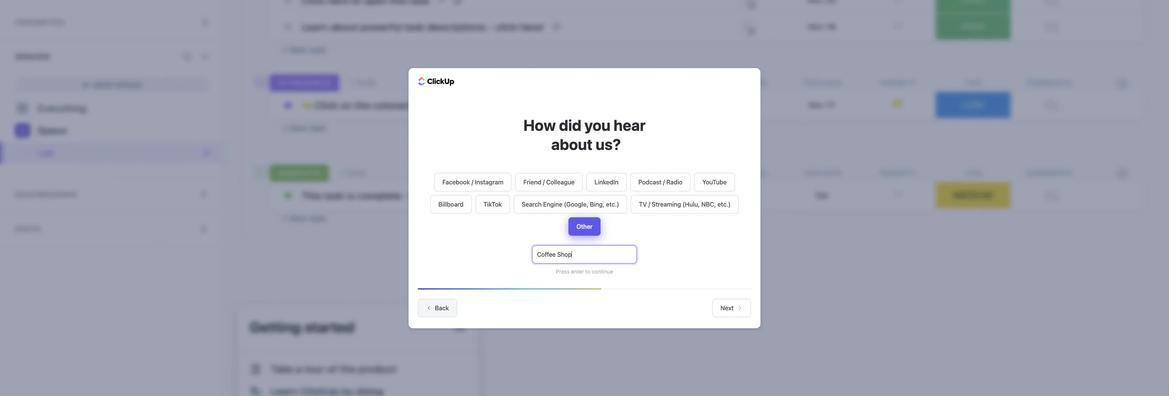 Task type: describe. For each thing, give the bounding box(es) containing it.
friend
[[523, 178, 541, 185]]

Please specify... field
[[532, 245, 637, 263]]

enter
[[571, 268, 584, 275]]

hear
[[614, 116, 646, 134]]

linkedin button
[[587, 173, 627, 191]]

search
[[522, 201, 542, 208]]

billboard
[[438, 201, 464, 208]]

press enter to continue
[[556, 268, 613, 275]]

radio
[[667, 178, 683, 185]]

bing,
[[590, 201, 605, 208]]

etc.) inside button
[[606, 201, 619, 208]]

friend / colleague
[[523, 178, 575, 185]]

/ for friend
[[543, 178, 545, 185]]

friend / colleague button
[[515, 173, 583, 191]]

facebook / instagram button
[[434, 173, 512, 191]]

youtube button
[[695, 173, 735, 191]]

streaming
[[652, 201, 681, 208]]

podcast / radio button
[[630, 173, 691, 191]]

/ for podcast
[[663, 178, 665, 185]]

podcast / radio
[[639, 178, 683, 185]]

next button
[[713, 299, 751, 317]]

press
[[556, 268, 570, 275]]

facebook / instagram
[[442, 178, 504, 185]]

tiktok
[[484, 201, 502, 208]]

tiktok button
[[475, 195, 510, 213]]

tv / streaming (hulu, nbc, etc.) button
[[631, 195, 739, 213]]

youtube
[[703, 178, 727, 185]]

(google,
[[564, 201, 589, 208]]



Task type: locate. For each thing, give the bounding box(es) containing it.
about
[[551, 135, 593, 153]]

2 etc.) from the left
[[718, 201, 731, 208]]

search engine (google, bing, etc.)
[[522, 201, 619, 208]]

other
[[577, 223, 593, 230]]

etc.) inside button
[[718, 201, 731, 208]]

/ left radio
[[663, 178, 665, 185]]

/ inside button
[[649, 201, 650, 208]]

nbc,
[[702, 201, 716, 208]]

instagram
[[475, 178, 504, 185]]

billboard button
[[430, 195, 472, 213]]

tv / streaming (hulu, nbc, etc.)
[[639, 201, 731, 208]]

0 horizontal spatial etc.)
[[606, 201, 619, 208]]

other button
[[569, 217, 601, 236]]

1 etc.) from the left
[[606, 201, 619, 208]]

(hulu,
[[683, 201, 700, 208]]

/ right facebook
[[472, 178, 473, 185]]

/ right friend
[[543, 178, 545, 185]]

how did you hear about us?
[[524, 116, 646, 153]]

/ for facebook
[[472, 178, 473, 185]]

how
[[524, 116, 556, 134]]

/
[[472, 178, 473, 185], [543, 178, 545, 185], [663, 178, 665, 185], [649, 201, 650, 208]]

engine
[[543, 201, 563, 208]]

back
[[435, 304, 449, 311]]

did
[[559, 116, 581, 134]]

search engine (google, bing, etc.) button
[[514, 195, 627, 213]]

us?
[[596, 135, 621, 153]]

tv
[[639, 201, 647, 208]]

etc.) right nbc,
[[718, 201, 731, 208]]

linkedin
[[595, 178, 619, 185]]

1 horizontal spatial etc.)
[[718, 201, 731, 208]]

you
[[585, 116, 611, 134]]

etc.) right "bing," on the bottom right
[[606, 201, 619, 208]]

podcast
[[639, 178, 662, 185]]

/ right tv
[[649, 201, 650, 208]]

etc.)
[[606, 201, 619, 208], [718, 201, 731, 208]]

colleague
[[546, 178, 575, 185]]

facebook
[[442, 178, 470, 185]]

next
[[721, 304, 734, 311]]

to
[[585, 268, 590, 275]]

back button
[[418, 299, 457, 317]]

/ for tv
[[649, 201, 650, 208]]

continue
[[592, 268, 613, 275]]

clickup logo image
[[418, 77, 455, 86]]



Task type: vqa. For each thing, say whether or not it's contained in the screenshot.
Templates at top
no



